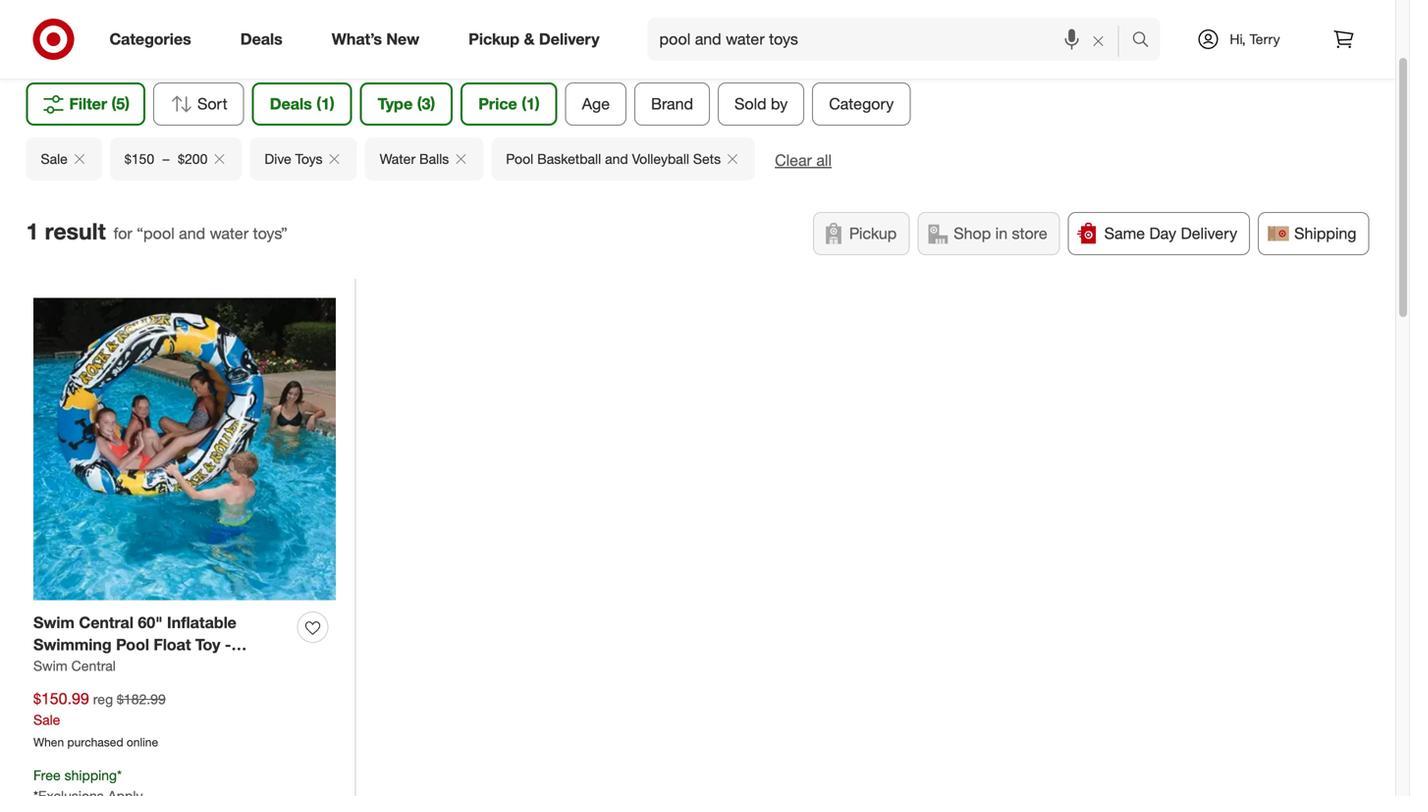 Task type: describe. For each thing, give the bounding box(es) containing it.
sold by button
[[718, 82, 804, 126]]

shipping
[[1294, 224, 1357, 243]]

sports
[[570, 18, 617, 37]]

1
[[26, 217, 39, 245]]

sale inside 'button'
[[41, 150, 68, 167]]

what's new link
[[315, 18, 444, 61]]

age
[[582, 94, 610, 113]]

and inside pool basketball and volleyball sets "button"
[[605, 150, 628, 167]]

clear all button
[[775, 149, 832, 172]]

same day delivery button
[[1068, 212, 1250, 255]]

for
[[114, 224, 132, 243]]

all
[[816, 151, 832, 170]]

shop in store button
[[917, 212, 1060, 255]]

sports & outdoors link
[[570, 18, 702, 37]]

2 horizontal spatial (1)
[[865, 18, 882, 37]]

What can we help you find? suggestions appear below search field
[[648, 18, 1137, 61]]

in
[[995, 224, 1008, 243]]

central for swim central 60" inflatable swimming pool float toy - yellow/blue
[[79, 613, 134, 632]]

& inside pickup & delivery link
[[524, 30, 535, 49]]

free
[[33, 767, 61, 784]]

reg
[[93, 691, 113, 708]]

filter (5) button
[[26, 82, 145, 126]]

pickup & delivery link
[[452, 18, 624, 61]]

swim central 60" inflatable swimming pool float toy - yellow/blue link
[[33, 612, 290, 677]]

deals for deals
[[240, 30, 283, 49]]

price (1)
[[478, 94, 540, 113]]

pool inside swim central 60" inflatable swimming pool float toy - yellow/blue
[[116, 636, 149, 655]]

filter
[[69, 94, 107, 113]]

$150
[[125, 150, 154, 167]]

-
[[225, 636, 231, 655]]

$150  –  $200
[[125, 150, 208, 167]]

water inside 1 result for "pool and water toys"
[[210, 224, 249, 243]]

1 result for "pool and water toys"
[[26, 217, 288, 245]]

online
[[127, 735, 158, 750]]

purchased
[[67, 735, 123, 750]]

central for swim central
[[71, 658, 116, 675]]

search button
[[1123, 18, 1170, 65]]

$150  –  $200 button
[[110, 137, 242, 181]]

float
[[154, 636, 191, 655]]

swim for swim central 60" inflatable swimming pool float toy - yellow/blue
[[33, 613, 75, 632]]

shop in store
[[954, 224, 1048, 243]]

1 / from the left
[[561, 18, 566, 37]]

yellow/blue
[[33, 658, 120, 677]]

clear
[[775, 151, 812, 170]]

toys
[[829, 18, 860, 37]]

0 vertical spatial water
[[783, 18, 824, 37]]

basketball
[[537, 150, 601, 167]]

(1) for price (1)
[[522, 94, 540, 113]]

category
[[829, 94, 894, 113]]

toy
[[195, 636, 220, 655]]

deals link
[[224, 18, 307, 61]]

new
[[386, 30, 419, 49]]

categories
[[109, 30, 191, 49]]

shipping
[[64, 767, 117, 784]]

pickup button
[[813, 212, 910, 255]]

swim central 60" inflatable swimming pool float toy - yellow/blue
[[33, 613, 237, 677]]

pool basketball and volleyball sets button
[[491, 137, 755, 181]]

dive toys button
[[250, 137, 357, 181]]

balls
[[419, 150, 449, 167]]

result
[[45, 217, 106, 245]]

sold by
[[735, 94, 788, 113]]

what's
[[332, 30, 382, 49]]

hi,
[[1230, 30, 1246, 48]]



Task type: vqa. For each thing, say whether or not it's contained in the screenshot.
Dive Toys in the top left of the page
yes



Task type: locate. For each thing, give the bounding box(es) containing it.
brand button
[[634, 82, 710, 126]]

shipping button
[[1258, 212, 1369, 255]]

price
[[478, 94, 517, 113]]

0 horizontal spatial &
[[524, 30, 535, 49]]

(1) for deals (1)
[[316, 94, 335, 113]]

deals
[[240, 30, 283, 49], [270, 94, 312, 113]]

and left the 'volleyball'
[[605, 150, 628, 167]]

pickup & delivery
[[469, 30, 600, 49]]

60"
[[138, 613, 163, 632]]

pool inside "button"
[[506, 150, 533, 167]]

dive toys
[[265, 150, 323, 167]]

&
[[622, 18, 631, 37], [524, 30, 535, 49]]

terry
[[1250, 30, 1280, 48]]

$200
[[178, 150, 208, 167]]

0 horizontal spatial pickup
[[469, 30, 520, 49]]

0 vertical spatial deals
[[240, 30, 283, 49]]

dive
[[265, 150, 291, 167]]

central up swimming
[[79, 613, 134, 632]]

deals (1)
[[270, 94, 335, 113]]

delivery for same day delivery
[[1181, 224, 1237, 243]]

deals up deals (1)
[[240, 30, 283, 49]]

*
[[117, 767, 122, 784]]

central
[[79, 613, 134, 632], [71, 658, 116, 675]]

sale down filter (5) button on the top left
[[41, 150, 68, 167]]

1 vertical spatial and
[[605, 150, 628, 167]]

water balls button
[[365, 137, 483, 181]]

pool left basketball
[[506, 150, 533, 167]]

brand
[[651, 94, 693, 113]]

water balls
[[380, 150, 449, 167]]

deals up dive toys
[[270, 94, 312, 113]]

outdoors
[[636, 18, 702, 37]]

2 vertical spatial and
[[179, 224, 205, 243]]

0 vertical spatial sale
[[41, 150, 68, 167]]

type
[[378, 94, 413, 113]]

0 horizontal spatial (1)
[[316, 94, 335, 113]]

0 horizontal spatial delivery
[[539, 30, 600, 49]]

2 / from the left
[[706, 18, 711, 37]]

category button
[[812, 82, 911, 126]]

central down swimming
[[71, 658, 116, 675]]

2 swim from the top
[[33, 658, 67, 675]]

pool down 60" in the left of the page
[[116, 636, 149, 655]]

1 horizontal spatial &
[[622, 18, 631, 37]]

toys
[[295, 150, 323, 167]]

swim central link
[[33, 657, 116, 676]]

1 vertical spatial swim
[[33, 658, 67, 675]]

clear all
[[775, 151, 832, 170]]

and
[[751, 18, 779, 37], [605, 150, 628, 167], [179, 224, 205, 243]]

and right pool
[[751, 18, 779, 37]]

day
[[1149, 224, 1177, 243]]

1 horizontal spatial and
[[605, 150, 628, 167]]

0 horizontal spatial and
[[179, 224, 205, 243]]

1 vertical spatial water
[[210, 224, 249, 243]]

water
[[783, 18, 824, 37], [210, 224, 249, 243]]

sale inside $150.99 reg $182.99 sale when purchased online
[[33, 711, 60, 729]]

volleyball
[[632, 150, 689, 167]]

swim central
[[33, 658, 116, 675]]

sets
[[693, 150, 721, 167]]

1 horizontal spatial (1)
[[522, 94, 540, 113]]

pickup for pickup & delivery
[[469, 30, 520, 49]]

delivery
[[539, 30, 600, 49], [1181, 224, 1237, 243]]

by
[[771, 94, 788, 113]]

target
[[514, 18, 557, 37]]

$150.99 reg $182.99 sale when purchased online
[[33, 689, 166, 750]]

(1) right toys
[[865, 18, 882, 37]]

1 vertical spatial delivery
[[1181, 224, 1237, 243]]

0 vertical spatial pool
[[506, 150, 533, 167]]

swim down swimming
[[33, 658, 67, 675]]

type (3)
[[378, 94, 435, 113]]

pickup for pickup
[[849, 224, 897, 243]]

and right "pool on the left of page
[[179, 224, 205, 243]]

swim
[[33, 613, 75, 632], [33, 658, 67, 675]]

pickup
[[469, 30, 520, 49], [849, 224, 897, 243]]

pickup inside button
[[849, 224, 897, 243]]

water
[[380, 150, 416, 167]]

0 vertical spatial pickup
[[469, 30, 520, 49]]

(3)
[[417, 94, 435, 113]]

when
[[33, 735, 64, 750]]

0 horizontal spatial /
[[561, 18, 566, 37]]

1 horizontal spatial /
[[706, 18, 711, 37]]

swim up swimming
[[33, 613, 75, 632]]

sold
[[735, 94, 767, 113]]

1 vertical spatial pool
[[116, 636, 149, 655]]

/
[[561, 18, 566, 37], [706, 18, 711, 37]]

2 horizontal spatial and
[[751, 18, 779, 37]]

swim central 60" inflatable swimming pool float toy - yellow/blue image
[[33, 298, 336, 600], [33, 298, 336, 600]]

categories link
[[93, 18, 216, 61]]

same day delivery
[[1104, 224, 1237, 243]]

0 horizontal spatial pool
[[116, 636, 149, 655]]

"pool
[[137, 224, 175, 243]]

sort
[[197, 94, 228, 113]]

(1) right price
[[522, 94, 540, 113]]

water left toys"
[[210, 224, 249, 243]]

central inside swim central 60" inflatable swimming pool float toy - yellow/blue
[[79, 613, 134, 632]]

(1) up 'toys'
[[316, 94, 335, 113]]

0 vertical spatial delivery
[[539, 30, 600, 49]]

1 horizontal spatial water
[[783, 18, 824, 37]]

age button
[[565, 82, 627, 126]]

sale button
[[26, 137, 102, 181]]

swim inside swim central 60" inflatable swimming pool float toy - yellow/blue
[[33, 613, 75, 632]]

search
[[1123, 31, 1170, 51]]

inflatable
[[167, 613, 237, 632]]

store
[[1012, 224, 1048, 243]]

0 vertical spatial swim
[[33, 613, 75, 632]]

1 horizontal spatial pickup
[[849, 224, 897, 243]]

toys"
[[253, 224, 288, 243]]

1 vertical spatial sale
[[33, 711, 60, 729]]

& left "sports"
[[524, 30, 535, 49]]

filter (5)
[[69, 94, 130, 113]]

/ left pool
[[706, 18, 711, 37]]

$182.99
[[117, 691, 166, 708]]

free shipping *
[[33, 767, 122, 784]]

hi, terry
[[1230, 30, 1280, 48]]

deals for deals (1)
[[270, 94, 312, 113]]

pool basketball and volleyball sets
[[506, 150, 721, 167]]

and inside 1 result for "pool and water toys"
[[179, 224, 205, 243]]

0 vertical spatial central
[[79, 613, 134, 632]]

delivery for pickup & delivery
[[539, 30, 600, 49]]

/ right target
[[561, 18, 566, 37]]

1 vertical spatial central
[[71, 658, 116, 675]]

1 vertical spatial pickup
[[849, 224, 897, 243]]

sort button
[[153, 82, 244, 126]]

swimming
[[33, 636, 112, 655]]

pool
[[715, 18, 746, 37]]

same
[[1104, 224, 1145, 243]]

water left toys
[[783, 18, 824, 37]]

0 horizontal spatial water
[[210, 224, 249, 243]]

(5)
[[111, 94, 130, 113]]

what's new
[[332, 30, 419, 49]]

1 horizontal spatial pool
[[506, 150, 533, 167]]

swim for swim central
[[33, 658, 67, 675]]

sale up when
[[33, 711, 60, 729]]

1 swim from the top
[[33, 613, 75, 632]]

& right "sports"
[[622, 18, 631, 37]]

shop
[[954, 224, 991, 243]]

1 vertical spatial deals
[[270, 94, 312, 113]]

0 vertical spatial and
[[751, 18, 779, 37]]

1 horizontal spatial delivery
[[1181, 224, 1237, 243]]

$150.99
[[33, 689, 89, 709]]

target link
[[514, 18, 557, 37]]

pool
[[506, 150, 533, 167], [116, 636, 149, 655]]

delivery inside "button"
[[1181, 224, 1237, 243]]



